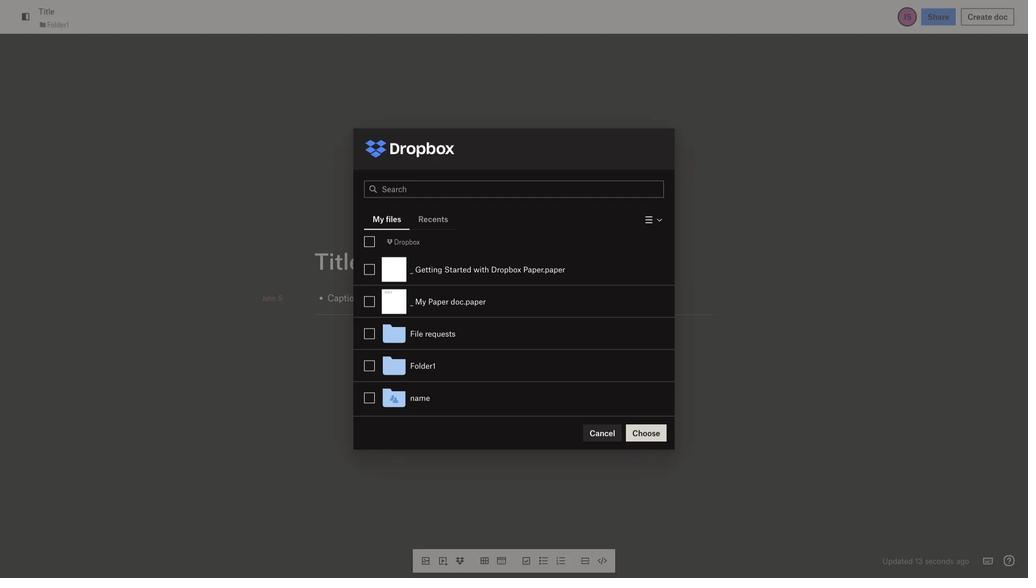 Task type: locate. For each thing, give the bounding box(es) containing it.
title
[[39, 7, 55, 16], [315, 247, 362, 274]]

folder1 inside button
[[410, 361, 436, 371]]

_ getting started with dropbox paper.paper
[[410, 265, 566, 274]]

0 horizontal spatial my
[[373, 215, 384, 224]]

my
[[373, 215, 384, 224], [415, 297, 427, 307]]

1 vertical spatial _
[[410, 297, 413, 307]]

title link
[[39, 5, 55, 17]]

my left paper
[[415, 297, 427, 307]]

_ left paper
[[410, 297, 413, 307]]

row group
[[354, 253, 675, 415]]

folder1 down the title link
[[47, 21, 69, 29]]

getting
[[415, 265, 443, 274]]

dropbox right with
[[492, 265, 522, 274]]

doc.paper
[[451, 297, 486, 307]]

requests
[[425, 329, 456, 339]]

1 vertical spatial my
[[415, 297, 427, 307]]

tab list
[[364, 209, 457, 230]]

1 vertical spatial folder1
[[410, 361, 436, 371]]

cancel button
[[584, 425, 622, 442]]

doc
[[995, 12, 1009, 21]]

my left files
[[373, 215, 384, 224]]

0 vertical spatial my
[[373, 215, 384, 224]]

_ my paper doc.paper button
[[378, 286, 675, 318]]

1 vertical spatial title
[[315, 247, 362, 274]]

folder1 up name
[[410, 361, 436, 371]]

ago
[[957, 557, 970, 566]]

1 horizontal spatial my
[[415, 297, 427, 307]]

folder1
[[47, 21, 69, 29], [410, 361, 436, 371]]

with
[[474, 265, 489, 274]]

dropbox
[[394, 238, 420, 246], [492, 265, 522, 274]]

name
[[410, 394, 430, 403]]

my files
[[373, 215, 402, 224]]

1 vertical spatial dropbox
[[492, 265, 522, 274]]

0 horizontal spatial dropbox
[[394, 238, 420, 246]]

1 _ from the top
[[410, 265, 413, 274]]

my inside "tab"
[[373, 215, 384, 224]]

dropbox inside button
[[492, 265, 522, 274]]

folder1 for the 'folder1' button
[[410, 361, 436, 371]]

0 vertical spatial folder1
[[47, 21, 69, 29]]

2 _ from the top
[[410, 297, 413, 307]]

_ for _ my paper doc.paper
[[410, 297, 413, 307]]

js button
[[898, 7, 918, 27]]

updated 13 seconds ago
[[883, 557, 970, 566]]

my files tab
[[364, 209, 410, 230]]

recents tab
[[410, 209, 457, 230]]

started
[[445, 265, 472, 274]]

1 horizontal spatial dropbox
[[492, 265, 522, 274]]

_ getting started with dropbox paper.paper button
[[378, 254, 675, 286]]

0 horizontal spatial folder1
[[47, 21, 69, 29]]

title up caption
[[315, 247, 362, 274]]

paper
[[429, 297, 449, 307]]

_
[[410, 265, 413, 274], [410, 297, 413, 307]]

Search text field
[[382, 181, 664, 197]]

_ left "getting"
[[410, 265, 413, 274]]

file requests
[[410, 329, 456, 339]]

dropbox down files
[[394, 238, 420, 246]]

title up folder1 link at left
[[39, 7, 55, 16]]

1 horizontal spatial folder1
[[410, 361, 436, 371]]

0 vertical spatial _
[[410, 265, 413, 274]]

0 vertical spatial title
[[39, 7, 55, 16]]

0 horizontal spatial title
[[39, 7, 55, 16]]



Task type: describe. For each thing, give the bounding box(es) containing it.
cancel
[[590, 429, 616, 438]]

tab list containing my files
[[364, 209, 457, 230]]

folder1 link
[[39, 19, 69, 30]]

seconds
[[926, 557, 955, 566]]

file requests button
[[378, 318, 675, 350]]

paper.paper
[[524, 265, 566, 274]]

_ my paper doc.paper
[[410, 297, 486, 307]]

name button
[[378, 382, 675, 415]]

create doc
[[968, 12, 1009, 21]]

dropbox link
[[386, 237, 420, 247]]

file
[[410, 329, 423, 339]]

js
[[904, 12, 912, 21]]

folder1 for folder1 link at left
[[47, 21, 69, 29]]

row group containing _ getting started with dropbox paper.paper
[[354, 253, 675, 415]]

1 horizontal spatial title
[[315, 247, 362, 274]]

caption
[[328, 292, 360, 303]]

updated
[[883, 557, 914, 566]]

share button
[[922, 8, 957, 25]]

my inside button
[[415, 297, 427, 307]]

files
[[386, 215, 402, 224]]

recents
[[419, 215, 449, 224]]

share
[[928, 12, 950, 21]]

_ for _ getting started with dropbox paper.paper
[[410, 265, 413, 274]]

13
[[916, 557, 924, 566]]

folder1 button
[[378, 350, 675, 382]]

create
[[968, 12, 993, 21]]

create doc button
[[962, 8, 1015, 25]]

0 vertical spatial dropbox
[[394, 238, 420, 246]]



Task type: vqa. For each thing, say whether or not it's contained in the screenshot.
JS
yes



